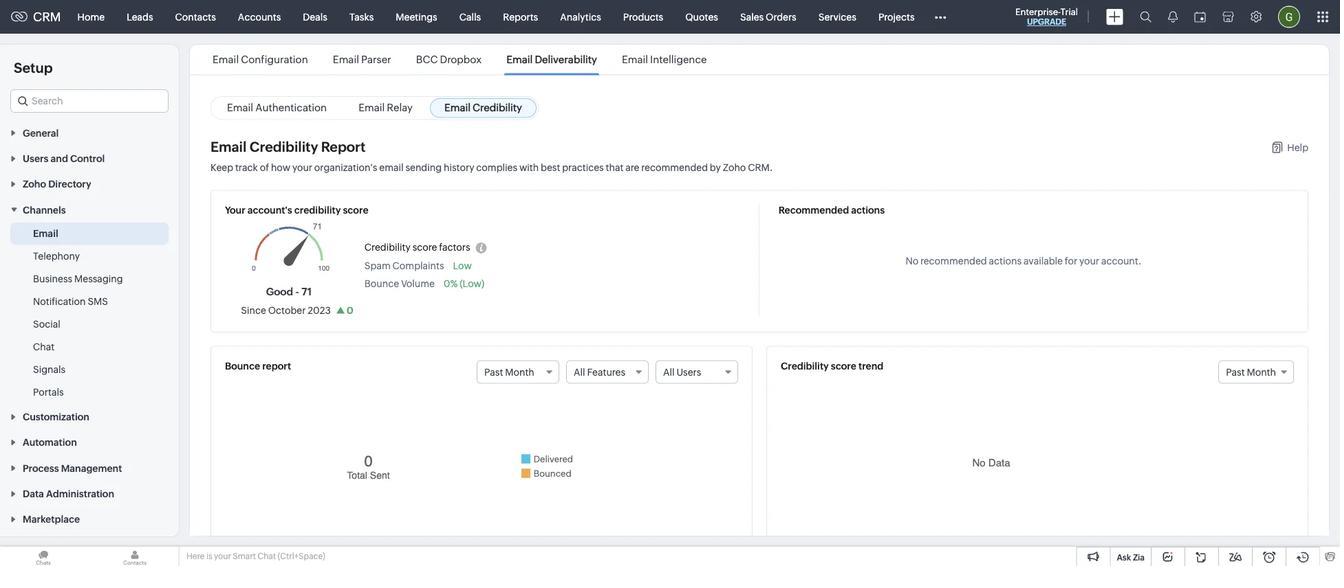 Task type: describe. For each thing, give the bounding box(es) containing it.
enterprise-trial upgrade
[[1016, 7, 1078, 26]]

projects link
[[868, 0, 926, 33]]

past month for second past month field from the left
[[1226, 367, 1276, 378]]

and
[[51, 153, 68, 164]]

0 vertical spatial your
[[292, 162, 312, 173]]

bounce for bounce report
[[225, 361, 260, 372]]

general
[[23, 128, 59, 139]]

analytics
[[560, 11, 601, 22]]

0 horizontal spatial actions
[[851, 204, 885, 215]]

0 total sent
[[347, 452, 390, 481]]

for
[[1065, 256, 1078, 267]]

your account's credibility score
[[225, 204, 368, 215]]

users and control
[[23, 153, 105, 164]]

0 vertical spatial score
[[343, 204, 368, 215]]

low
[[453, 261, 472, 272]]

marketplace
[[23, 515, 80, 526]]

trial
[[1061, 7, 1078, 17]]

process
[[23, 463, 59, 474]]

credibility up 'spam'
[[365, 242, 411, 253]]

tasks link
[[338, 0, 385, 33]]

management
[[61, 463, 122, 474]]

email parser link
[[331, 54, 393, 66]]

score for credibility score factors
[[413, 242, 437, 253]]

month for second past month field from the left
[[1247, 367, 1276, 378]]

credibility up the complies on the top left of page
[[473, 101, 522, 114]]

configuration
[[241, 54, 308, 66]]

quotes link
[[674, 0, 729, 33]]

users inside field
[[677, 367, 701, 378]]

meetings
[[396, 11, 437, 22]]

all for all features
[[574, 367, 585, 378]]

zoho inside 0 tab panel
[[723, 162, 746, 173]]

ask
[[1117, 554, 1131, 563]]

smart
[[233, 553, 256, 562]]

credibility up how
[[250, 139, 318, 155]]

best
[[541, 162, 560, 173]]

(low)
[[460, 278, 484, 289]]

month for second past month field from the right
[[505, 367, 535, 378]]

since october 2023
[[241, 305, 331, 316]]

bounce for bounce volume
[[365, 278, 399, 289]]

score for credibility score trend
[[831, 361, 857, 372]]

bounced
[[534, 469, 572, 479]]

channels button
[[0, 197, 179, 222]]

users and control button
[[0, 145, 179, 171]]

search image
[[1140, 11, 1152, 23]]

keep track of how your organization's email sending history complies with best practices that are recommended by zoho crm.
[[211, 162, 773, 173]]

telephony
[[33, 251, 80, 262]]

general button
[[0, 120, 179, 145]]

1 vertical spatial chat
[[258, 553, 276, 562]]

factors
[[439, 242, 470, 253]]

data administration button
[[0, 481, 179, 507]]

2023
[[308, 305, 331, 316]]

email for email credibility
[[444, 101, 471, 114]]

account.
[[1102, 256, 1142, 267]]

email deliverability
[[507, 54, 597, 66]]

by
[[710, 162, 721, 173]]

customization button
[[0, 404, 179, 430]]

no recommended actions available for your account.
[[906, 256, 1142, 267]]

profile element
[[1270, 0, 1309, 33]]

crm
[[33, 10, 61, 24]]

email credibility report
[[211, 139, 366, 155]]

2 vertical spatial your
[[214, 553, 231, 562]]

email authentication
[[227, 101, 327, 114]]

1 vertical spatial recommended
[[921, 256, 987, 267]]

email deliverability link
[[504, 54, 599, 66]]

no
[[906, 256, 919, 267]]

email configuration link
[[211, 54, 310, 66]]

meetings link
[[385, 0, 448, 33]]

with
[[519, 162, 539, 173]]

notification sms
[[33, 296, 108, 307]]

messaging
[[74, 273, 123, 284]]

complaints
[[393, 261, 444, 272]]

relay
[[387, 101, 413, 114]]

total
[[347, 470, 367, 481]]

email intelligence
[[622, 54, 707, 66]]

chats image
[[0, 548, 87, 567]]

email for email parser
[[333, 54, 359, 66]]

chat inside the channels region
[[33, 342, 54, 353]]

services
[[819, 11, 857, 22]]

calendar image
[[1194, 11, 1206, 22]]

bcc dropbox
[[416, 54, 482, 66]]

email for email relay
[[359, 101, 385, 114]]

past month for second past month field from the right
[[484, 367, 535, 378]]

data
[[23, 489, 44, 500]]

search element
[[1132, 0, 1160, 34]]

profile image
[[1278, 6, 1300, 28]]

0 for 0 total sent
[[364, 452, 373, 470]]

email for email authentication
[[227, 101, 253, 114]]

services link
[[808, 0, 868, 33]]

analytics link
[[549, 0, 612, 33]]

are
[[626, 162, 639, 173]]

signals
[[33, 364, 66, 375]]

2 horizontal spatial your
[[1080, 256, 1100, 267]]

since
[[241, 305, 266, 316]]

projects
[[879, 11, 915, 22]]

business messaging link
[[33, 272, 123, 286]]

telephony link
[[33, 249, 80, 263]]

email authentication link
[[213, 98, 341, 118]]

home link
[[66, 0, 116, 33]]

bcc
[[416, 54, 438, 66]]

email for email intelligence
[[622, 54, 648, 66]]

email for email deliverability
[[507, 54, 533, 66]]

zoho directory button
[[0, 171, 179, 197]]

upgrade
[[1027, 17, 1067, 26]]



Task type: vqa. For each thing, say whether or not it's contained in the screenshot.
report
yes



Task type: locate. For each thing, give the bounding box(es) containing it.
intelligence
[[650, 54, 707, 66]]

2 past month field from the left
[[1219, 361, 1294, 384]]

chat
[[33, 342, 54, 353], [258, 553, 276, 562]]

0 horizontal spatial score
[[343, 204, 368, 215]]

signals link
[[33, 363, 66, 377]]

sending
[[406, 162, 442, 173]]

score left trend
[[831, 361, 857, 372]]

all for all users
[[663, 367, 675, 378]]

0 horizontal spatial recommended
[[641, 162, 708, 173]]

bounce report
[[225, 361, 291, 372]]

1 past month field from the left
[[477, 361, 559, 384]]

bounce volume
[[365, 278, 435, 289]]

all inside field
[[663, 367, 675, 378]]

sales orders
[[740, 11, 797, 22]]

past for second past month field from the right
[[484, 367, 503, 378]]

control
[[70, 153, 105, 164]]

score right credibility
[[343, 204, 368, 215]]

email
[[379, 162, 404, 173]]

0 for 0
[[347, 305, 353, 316]]

1 horizontal spatial users
[[677, 367, 701, 378]]

parser
[[361, 54, 391, 66]]

0 horizontal spatial users
[[23, 153, 48, 164]]

your right for
[[1080, 256, 1100, 267]]

report
[[262, 361, 291, 372]]

0 horizontal spatial past
[[484, 367, 503, 378]]

bounce
[[365, 278, 399, 289], [225, 361, 260, 372]]

users
[[23, 153, 48, 164], [677, 367, 701, 378]]

all users
[[663, 367, 701, 378]]

0 horizontal spatial all
[[574, 367, 585, 378]]

1 past month from the left
[[484, 367, 535, 378]]

email for email configuration
[[213, 54, 239, 66]]

1 horizontal spatial 0
[[364, 452, 373, 470]]

spam complaints
[[365, 261, 444, 272]]

authentication
[[255, 101, 327, 114]]

0 horizontal spatial chat
[[33, 342, 54, 353]]

bounce down 'spam'
[[365, 278, 399, 289]]

0 vertical spatial users
[[23, 153, 48, 164]]

list containing email configuration
[[200, 45, 719, 75]]

list
[[200, 45, 719, 75]]

email up keep
[[211, 139, 247, 155]]

1 horizontal spatial past month field
[[1219, 361, 1294, 384]]

1 horizontal spatial month
[[1247, 367, 1276, 378]]

email for email credibility report
[[211, 139, 247, 155]]

past
[[484, 367, 503, 378], [1226, 367, 1245, 378]]

actions left available
[[989, 256, 1022, 267]]

email inside the channels region
[[33, 228, 58, 239]]

signals image
[[1168, 11, 1178, 23]]

recommended
[[779, 204, 849, 215]]

zoho up channels
[[23, 179, 46, 190]]

past for second past month field from the left
[[1226, 367, 1245, 378]]

zoho directory
[[23, 179, 91, 190]]

users inside dropdown button
[[23, 153, 48, 164]]

volume
[[401, 278, 435, 289]]

0 horizontal spatial month
[[505, 367, 535, 378]]

1 horizontal spatial chat
[[258, 553, 276, 562]]

leads link
[[116, 0, 164, 33]]

actions
[[851, 204, 885, 215], [989, 256, 1022, 267]]

2 vertical spatial score
[[831, 361, 857, 372]]

deals
[[303, 11, 327, 22]]

all left features
[[574, 367, 585, 378]]

all right all features "field"
[[663, 367, 675, 378]]

recommended actions
[[779, 204, 885, 215]]

email left authentication
[[227, 101, 253, 114]]

2 past from the left
[[1226, 367, 1245, 378]]

1 horizontal spatial bounce
[[365, 278, 399, 289]]

1 vertical spatial score
[[413, 242, 437, 253]]

contacts link
[[164, 0, 227, 33]]

process management
[[23, 463, 122, 474]]

automation
[[23, 438, 77, 449]]

1 all from the left
[[574, 367, 585, 378]]

accounts
[[238, 11, 281, 22]]

1 horizontal spatial past month
[[1226, 367, 1276, 378]]

your right is
[[214, 553, 231, 562]]

Search text field
[[11, 90, 168, 112]]

month
[[505, 367, 535, 378], [1247, 367, 1276, 378]]

setup
[[14, 60, 53, 76]]

notification
[[33, 296, 86, 307]]

help
[[1288, 142, 1309, 153]]

contacts image
[[92, 548, 178, 567]]

create menu image
[[1106, 9, 1124, 25]]

1 horizontal spatial past
[[1226, 367, 1245, 378]]

portals
[[33, 387, 64, 398]]

sales orders link
[[729, 0, 808, 33]]

email configuration
[[213, 54, 308, 66]]

products
[[623, 11, 663, 22]]

2 all from the left
[[663, 367, 675, 378]]

1 horizontal spatial zoho
[[723, 162, 746, 173]]

october
[[268, 305, 306, 316]]

crm link
[[11, 10, 61, 24]]

score up the complaints
[[413, 242, 437, 253]]

email inside 0 tab panel
[[211, 139, 247, 155]]

sms
[[88, 296, 108, 307]]

0 vertical spatial bounce
[[365, 278, 399, 289]]

All Features field
[[566, 361, 649, 384]]

2 month from the left
[[1247, 367, 1276, 378]]

is
[[206, 553, 212, 562]]

0 horizontal spatial bounce
[[225, 361, 260, 372]]

email left configuration
[[213, 54, 239, 66]]

0%
[[444, 278, 458, 289]]

1 horizontal spatial score
[[413, 242, 437, 253]]

portals link
[[33, 386, 64, 399]]

deliverability
[[535, 54, 597, 66]]

1 horizontal spatial recommended
[[921, 256, 987, 267]]

accounts link
[[227, 0, 292, 33]]

0 horizontal spatial your
[[214, 553, 231, 562]]

credibility left trend
[[781, 361, 829, 372]]

data administration
[[23, 489, 114, 500]]

recommended right no on the right of the page
[[921, 256, 987, 267]]

all
[[574, 367, 585, 378], [663, 367, 675, 378]]

0 horizontal spatial past month field
[[477, 361, 559, 384]]

1 vertical spatial your
[[1080, 256, 1100, 267]]

orders
[[766, 11, 797, 22]]

email left relay
[[359, 101, 385, 114]]

0 vertical spatial recommended
[[641, 162, 708, 173]]

calls link
[[448, 0, 492, 33]]

1 horizontal spatial all
[[663, 367, 675, 378]]

that
[[606, 162, 624, 173]]

email left parser
[[333, 54, 359, 66]]

zoho right by
[[723, 162, 746, 173]]

social
[[33, 319, 60, 330]]

signals element
[[1160, 0, 1186, 34]]

channels region
[[0, 222, 179, 404]]

email down channels
[[33, 228, 58, 239]]

home
[[77, 11, 105, 22]]

history
[[444, 162, 474, 173]]

all inside "field"
[[574, 367, 585, 378]]

0 vertical spatial 0
[[347, 305, 353, 316]]

1 horizontal spatial your
[[292, 162, 312, 173]]

automation button
[[0, 430, 179, 456]]

0 vertical spatial actions
[[851, 204, 885, 215]]

0 vertical spatial zoho
[[723, 162, 746, 173]]

process management button
[[0, 456, 179, 481]]

0 horizontal spatial zoho
[[23, 179, 46, 190]]

Past Month field
[[477, 361, 559, 384], [1219, 361, 1294, 384]]

0 vertical spatial chat
[[33, 342, 54, 353]]

trend
[[859, 361, 884, 372]]

None field
[[10, 89, 169, 113]]

practices
[[562, 162, 604, 173]]

administration
[[46, 489, 114, 500]]

all features
[[574, 367, 626, 378]]

business
[[33, 273, 72, 284]]

keep
[[211, 162, 233, 173]]

0 horizontal spatial past month
[[484, 367, 535, 378]]

create menu element
[[1098, 0, 1132, 33]]

email link
[[33, 227, 58, 240]]

chat link
[[33, 340, 54, 354]]

1 vertical spatial zoho
[[23, 179, 46, 190]]

1 vertical spatial 0
[[364, 452, 373, 470]]

complies
[[476, 162, 518, 173]]

email intelligence link
[[620, 54, 709, 66]]

spam
[[365, 261, 391, 272]]

1 vertical spatial users
[[677, 367, 701, 378]]

your
[[292, 162, 312, 173], [1080, 256, 1100, 267], [214, 553, 231, 562]]

1 vertical spatial actions
[[989, 256, 1022, 267]]

All Users field
[[656, 361, 738, 384]]

your right how
[[292, 162, 312, 173]]

1 horizontal spatial actions
[[989, 256, 1022, 267]]

1 past from the left
[[484, 367, 503, 378]]

reports
[[503, 11, 538, 22]]

marketplace button
[[0, 507, 179, 533]]

email relay link
[[344, 98, 427, 118]]

sales
[[740, 11, 764, 22]]

actions right the recommended
[[851, 204, 885, 215]]

reports link
[[492, 0, 549, 33]]

recommended left by
[[641, 162, 708, 173]]

zoho inside dropdown button
[[23, 179, 46, 190]]

(ctrl+space)
[[278, 553, 325, 562]]

Other Modules field
[[926, 6, 955, 28]]

email left 'intelligence'
[[622, 54, 648, 66]]

chat down the social link
[[33, 342, 54, 353]]

2 past month from the left
[[1226, 367, 1276, 378]]

account's
[[248, 204, 292, 215]]

here
[[186, 553, 205, 562]]

email down dropbox
[[444, 101, 471, 114]]

bounce left the report
[[225, 361, 260, 372]]

dropbox
[[440, 54, 482, 66]]

notification sms link
[[33, 295, 108, 308]]

2 horizontal spatial score
[[831, 361, 857, 372]]

business messaging
[[33, 273, 123, 284]]

0 inside 0 total sent
[[364, 452, 373, 470]]

features
[[587, 367, 626, 378]]

email credibility link
[[430, 98, 537, 118]]

0 horizontal spatial 0
[[347, 305, 353, 316]]

contacts
[[175, 11, 216, 22]]

1 month from the left
[[505, 367, 535, 378]]

0 tab panel
[[190, 122, 1329, 564]]

leads
[[127, 11, 153, 22]]

chat right smart on the left
[[258, 553, 276, 562]]

1 vertical spatial bounce
[[225, 361, 260, 372]]

email parser
[[333, 54, 391, 66]]

email down reports link
[[507, 54, 533, 66]]



